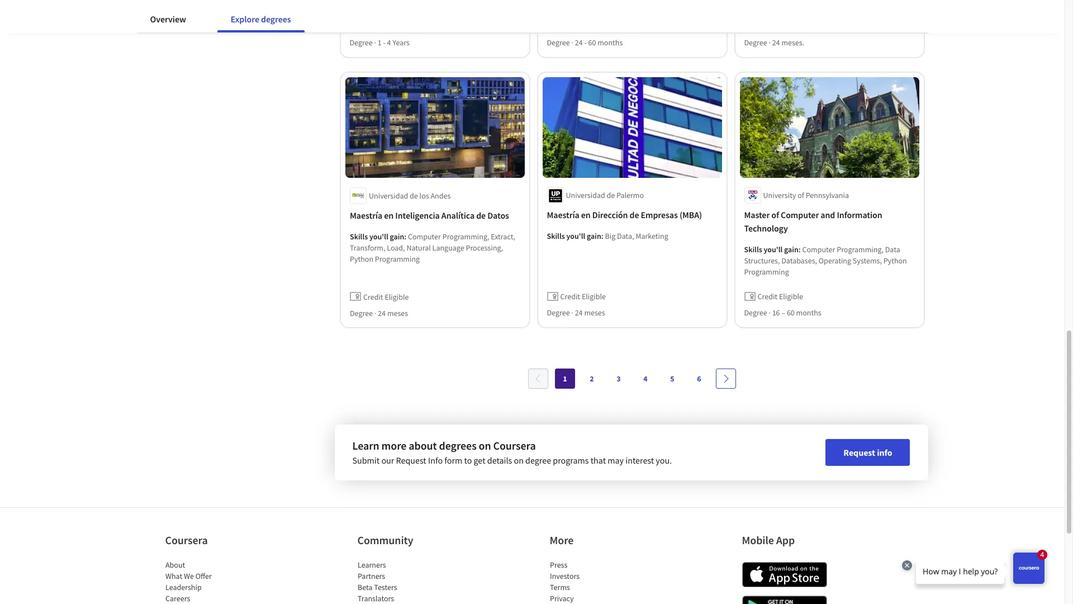 Task type: describe. For each thing, give the bounding box(es) containing it.
leadership
[[165, 582, 201, 593]]

press
[[550, 560, 568, 570]]

privacy
[[550, 594, 574, 604]]

analítica
[[442, 209, 475, 221]]

0 vertical spatial on
[[479, 439, 491, 453]]

tab list containing overview
[[137, 6, 322, 32]]

explore
[[231, 13, 259, 25]]

university
[[764, 190, 797, 200]]

get
[[474, 455, 486, 466]]

4 button
[[636, 369, 656, 389]]

: for master
[[799, 245, 801, 255]]

list for community
[[358, 560, 453, 604]]

community
[[358, 533, 414, 547]]

de left the los
[[410, 190, 418, 200]]

1 vertical spatial on
[[514, 455, 524, 466]]

maestría en dirección de empresas (mba) link
[[547, 208, 718, 222]]

years
[[393, 37, 410, 47]]

interest
[[626, 455, 655, 466]]

learners partners beta testers translators
[[358, 560, 397, 604]]

4 inside button
[[644, 374, 648, 384]]

master of computer and information technology link
[[745, 208, 915, 235]]

- for 24
[[585, 37, 587, 47]]

we
[[184, 571, 194, 581]]

universidad de los andes
[[369, 190, 451, 200]]

and
[[821, 209, 836, 221]]

maestría en dirección de empresas (mba)
[[547, 209, 703, 221]]

degree · 1 - 4 years
[[350, 37, 410, 47]]

months for degree · 16 – 60 months
[[797, 308, 822, 318]]

1 horizontal spatial you'll
[[567, 231, 586, 241]]

info
[[428, 455, 443, 466]]

terms
[[550, 582, 570, 593]]

press investors terms privacy
[[550, 560, 580, 604]]

degree · 24 meses.
[[745, 37, 805, 47]]

skills you'll gain : big data, marketing
[[547, 231, 669, 241]]

investors link
[[550, 571, 580, 581]]

operating
[[819, 256, 852, 266]]

learners link
[[358, 560, 386, 570]]

0 horizontal spatial coursera
[[165, 533, 208, 547]]

3 button
[[609, 369, 629, 389]]

(mba)
[[680, 209, 703, 221]]

what
[[165, 571, 182, 581]]

get it on google play image
[[743, 596, 828, 604]]

form
[[445, 455, 463, 466]]

programming inside computer programming, extract, transform, load, natural language processing, python programming
[[375, 254, 420, 264]]

more
[[550, 533, 574, 547]]

andes
[[431, 190, 451, 200]]

more
[[382, 439, 407, 453]]

empresas
[[641, 209, 678, 221]]

6 button
[[690, 369, 710, 389]]

degree
[[526, 455, 552, 466]]

- for 1
[[383, 37, 386, 47]]

university of pennsylvania
[[764, 190, 850, 200]]

may
[[608, 455, 624, 466]]

you'll for master
[[764, 245, 783, 255]]

months for degree · 24 - 60 months
[[598, 37, 623, 47]]

universidad de palermo
[[566, 190, 644, 200]]

degrees inside 'explore degrees' button
[[261, 13, 291, 25]]

information
[[838, 209, 883, 221]]

meses.
[[782, 37, 805, 47]]

computer programming, extract, transform, load, natural language processing, python programming
[[350, 231, 515, 264]]

1 horizontal spatial skills
[[547, 231, 565, 241]]

maestría en inteligencia analítica de datos link
[[350, 208, 520, 222]]

credit for maestría en dirección de empresas (mba)
[[561, 292, 581, 302]]

programs
[[553, 455, 589, 466]]

universidad for inteligencia
[[369, 190, 408, 200]]

eligible for inteligencia
[[385, 292, 409, 302]]

programming, for de
[[443, 231, 489, 241]]

maestría for maestría en inteligencia analítica de datos
[[350, 209, 382, 221]]

palermo
[[617, 190, 644, 200]]

1 inside button
[[563, 374, 568, 384]]

learn
[[353, 439, 380, 453]]

that
[[591, 455, 606, 466]]

translators
[[358, 594, 394, 604]]

transform,
[[350, 242, 385, 252]]

degree · 24 meses for inteligencia
[[350, 308, 408, 318]]

eligible for computer
[[780, 292, 804, 302]]

de down palermo
[[630, 209, 640, 221]]

about
[[165, 560, 185, 570]]

testers
[[374, 582, 397, 593]]

2 button
[[582, 369, 602, 389]]

systems,
[[854, 256, 883, 266]]

submit
[[353, 455, 380, 466]]

partners
[[358, 571, 385, 581]]

learners
[[358, 560, 386, 570]]

0 vertical spatial 4
[[387, 37, 391, 47]]

meses for inteligencia
[[387, 308, 408, 318]]

about link
[[165, 560, 185, 570]]

leadership link
[[165, 582, 201, 593]]

request info
[[844, 447, 893, 458]]

extract,
[[491, 231, 515, 241]]

info
[[878, 447, 893, 458]]

to
[[465, 455, 472, 466]]

3
[[617, 374, 621, 384]]

maestría for maestría en dirección de empresas (mba)
[[547, 209, 580, 221]]

overview
[[150, 13, 186, 25]]

60 for -
[[589, 37, 597, 47]]

overview button
[[137, 6, 200, 32]]

degree · 24 - 60 months
[[547, 37, 623, 47]]

careers
[[165, 594, 190, 604]]

press link
[[550, 560, 568, 570]]

computer programming, data structures, databases, operating systems, python programming
[[745, 245, 908, 277]]

of for master
[[772, 209, 780, 221]]



Task type: locate. For each thing, give the bounding box(es) containing it.
en left dirección
[[582, 209, 591, 221]]

2 degree · 24 meses from the left
[[547, 308, 606, 318]]

0 vertical spatial 1
[[378, 37, 382, 47]]

computer inside computer programming, data structures, databases, operating systems, python programming
[[803, 245, 836, 255]]

0 vertical spatial months
[[598, 37, 623, 47]]

2 eligible from the left
[[582, 292, 606, 302]]

python down transform,
[[350, 254, 373, 264]]

what we offer link
[[165, 571, 212, 581]]

16
[[773, 308, 781, 318]]

skills up "structures,"
[[745, 245, 763, 255]]

3 credit from the left
[[758, 292, 778, 302]]

1 maestría from the left
[[350, 209, 382, 221]]

partners link
[[358, 571, 385, 581]]

request
[[844, 447, 876, 458], [396, 455, 427, 466]]

1 vertical spatial programming,
[[837, 245, 884, 255]]

skills you'll gain : for maestría
[[350, 231, 408, 241]]

degrees right explore
[[261, 13, 291, 25]]

beta testers link
[[358, 582, 397, 593]]

translators link
[[358, 594, 394, 604]]

meses for dirección
[[585, 308, 606, 318]]

gain for master
[[785, 245, 799, 255]]

: left big
[[602, 231, 604, 241]]

request down about
[[396, 455, 427, 466]]

5 button
[[663, 369, 683, 389]]

credit
[[363, 292, 383, 302], [561, 292, 581, 302], [758, 292, 778, 302]]

degree
[[350, 37, 373, 47], [547, 37, 570, 47], [745, 37, 768, 47], [350, 308, 373, 318], [547, 308, 570, 318], [745, 308, 768, 318]]

about what we offer leadership careers
[[165, 560, 212, 604]]

1 horizontal spatial credit eligible
[[561, 292, 606, 302]]

python inside computer programming, extract, transform, load, natural language processing, python programming
[[350, 254, 373, 264]]

2 maestría from the left
[[547, 209, 580, 221]]

go to next page image
[[722, 374, 731, 383]]

request inside "learn more about  degrees on coursera submit our request info form to get details on degree programs that may interest you."
[[396, 455, 427, 466]]

0 vertical spatial programming,
[[443, 231, 489, 241]]

credit for maestría en inteligencia analítica de datos
[[363, 292, 383, 302]]

degree · 24 meses for dirección
[[547, 308, 606, 318]]

programming down load,
[[375, 254, 420, 264]]

2 meses from the left
[[585, 308, 606, 318]]

1 horizontal spatial meses
[[585, 308, 606, 318]]

coursera up details
[[494, 439, 536, 453]]

skills you'll gain : for master
[[745, 245, 803, 255]]

0 vertical spatial coursera
[[494, 439, 536, 453]]

programming,
[[443, 231, 489, 241], [837, 245, 884, 255]]

request inside button
[[844, 447, 876, 458]]

1 horizontal spatial request
[[844, 447, 876, 458]]

2 horizontal spatial credit
[[758, 292, 778, 302]]

–
[[782, 308, 786, 318]]

2 universidad from the left
[[566, 190, 606, 200]]

computer for maestría en inteligencia analítica de datos
[[408, 231, 441, 241]]

2 horizontal spatial credit eligible
[[758, 292, 804, 302]]

1
[[378, 37, 382, 47], [563, 374, 568, 384]]

skills up transform,
[[350, 231, 368, 241]]

credit eligible for computer
[[758, 292, 804, 302]]

2
[[590, 374, 594, 384]]

list
[[165, 560, 260, 604], [358, 560, 453, 604], [550, 560, 645, 604]]

programming down "structures,"
[[745, 267, 790, 277]]

of right university
[[798, 190, 805, 200]]

list for more
[[550, 560, 645, 604]]

0 horizontal spatial 60
[[589, 37, 597, 47]]

0 horizontal spatial -
[[383, 37, 386, 47]]

2 credit eligible from the left
[[561, 292, 606, 302]]

on
[[479, 439, 491, 453], [514, 455, 524, 466]]

2 en from the left
[[582, 209, 591, 221]]

1 vertical spatial 1
[[563, 374, 568, 384]]

0 horizontal spatial request
[[396, 455, 427, 466]]

gain for maestría
[[390, 231, 404, 241]]

maestría inside 'maestría en dirección de empresas (mba)' link
[[547, 209, 580, 221]]

inteligencia
[[395, 209, 440, 221]]

learn more about  degrees on coursera submit our request info form to get details on degree programs that may interest you.
[[353, 439, 672, 466]]

0 vertical spatial of
[[798, 190, 805, 200]]

master of computer and information technology
[[745, 209, 883, 234]]

investors
[[550, 571, 580, 581]]

: up databases,
[[799, 245, 801, 255]]

1 vertical spatial computer
[[408, 231, 441, 241]]

1 horizontal spatial -
[[585, 37, 587, 47]]

0 horizontal spatial you'll
[[369, 231, 388, 241]]

python
[[350, 254, 373, 264], [884, 256, 908, 266]]

terms link
[[550, 582, 570, 593]]

1 list from the left
[[165, 560, 260, 604]]

computer up natural
[[408, 231, 441, 241]]

1 horizontal spatial on
[[514, 455, 524, 466]]

details
[[488, 455, 513, 466]]

maestría inside maestría en inteligencia analítica de datos link
[[350, 209, 382, 221]]

1 horizontal spatial degree · 24 meses
[[547, 308, 606, 318]]

3 credit eligible from the left
[[758, 292, 804, 302]]

en for dirección
[[582, 209, 591, 221]]

master
[[745, 209, 770, 221]]

gain up databases,
[[785, 245, 799, 255]]

credit eligible for inteligencia
[[363, 292, 409, 302]]

0 horizontal spatial of
[[772, 209, 780, 221]]

natural
[[407, 242, 431, 252]]

you'll for maestría
[[369, 231, 388, 241]]

marketing
[[636, 231, 669, 241]]

1 horizontal spatial maestría
[[547, 209, 580, 221]]

universidad up dirección
[[566, 190, 606, 200]]

1 horizontal spatial en
[[582, 209, 591, 221]]

skills for master of computer and information technology
[[745, 245, 763, 255]]

programming inside computer programming, data structures, databases, operating systems, python programming
[[745, 267, 790, 277]]

: for maestría
[[404, 231, 406, 241]]

1 horizontal spatial degrees
[[439, 439, 477, 453]]

0 vertical spatial programming
[[375, 254, 420, 264]]

1 horizontal spatial :
[[602, 231, 604, 241]]

1 - from the left
[[383, 37, 386, 47]]

coursera up about
[[165, 533, 208, 547]]

1 horizontal spatial gain
[[587, 231, 602, 241]]

0 vertical spatial computer
[[781, 209, 820, 221]]

computer inside computer programming, extract, transform, load, natural language processing, python programming
[[408, 231, 441, 241]]

1 vertical spatial coursera
[[165, 533, 208, 547]]

0 horizontal spatial universidad
[[369, 190, 408, 200]]

coursera inside "learn more about  degrees on coursera submit our request info form to get details on degree programs that may interest you."
[[494, 439, 536, 453]]

0 horizontal spatial meses
[[387, 308, 408, 318]]

60
[[589, 37, 597, 47], [788, 308, 795, 318]]

1 universidad from the left
[[369, 190, 408, 200]]

you'll up transform,
[[369, 231, 388, 241]]

privacy link
[[550, 594, 574, 604]]

credit for master of computer and information technology
[[758, 292, 778, 302]]

degree · 24 meses
[[350, 308, 408, 318], [547, 308, 606, 318]]

careers link
[[165, 594, 190, 604]]

datos
[[488, 209, 509, 221]]

1 horizontal spatial credit
[[561, 292, 581, 302]]

processing,
[[466, 242, 503, 252]]

de left palermo
[[607, 190, 615, 200]]

list containing press
[[550, 560, 645, 604]]

programming, inside computer programming, extract, transform, load, natural language processing, python programming
[[443, 231, 489, 241]]

2 horizontal spatial skills
[[745, 245, 763, 255]]

4 left 'years'
[[387, 37, 391, 47]]

: up load,
[[404, 231, 406, 241]]

0 horizontal spatial programming
[[375, 254, 420, 264]]

2 credit from the left
[[561, 292, 581, 302]]

1 degree · 24 meses from the left
[[350, 308, 408, 318]]

60 for –
[[788, 308, 795, 318]]

0 horizontal spatial degrees
[[261, 13, 291, 25]]

skills right extract,
[[547, 231, 565, 241]]

0 horizontal spatial skills you'll gain :
[[350, 231, 408, 241]]

1 vertical spatial degrees
[[439, 439, 477, 453]]

1 horizontal spatial programming,
[[837, 245, 884, 255]]

skills you'll gain : up transform,
[[350, 231, 408, 241]]

list containing learners
[[358, 560, 453, 604]]

tab list
[[137, 6, 322, 32]]

0 horizontal spatial 4
[[387, 37, 391, 47]]

eligible
[[385, 292, 409, 302], [582, 292, 606, 302], [780, 292, 804, 302]]

structures,
[[745, 256, 781, 266]]

en down universidad de los andes
[[384, 209, 394, 221]]

1 vertical spatial programming
[[745, 267, 790, 277]]

3 eligible from the left
[[780, 292, 804, 302]]

0 horizontal spatial credit
[[363, 292, 383, 302]]

you'll
[[369, 231, 388, 241], [567, 231, 586, 241], [764, 245, 783, 255]]

explore degrees
[[231, 13, 291, 25]]

pennsylvania
[[806, 190, 850, 200]]

offer
[[195, 571, 212, 581]]

0 horizontal spatial 1
[[378, 37, 382, 47]]

0 horizontal spatial months
[[598, 37, 623, 47]]

0 vertical spatial 60
[[589, 37, 597, 47]]

of for university
[[798, 190, 805, 200]]

computer for master of computer and information technology
[[803, 245, 836, 255]]

gain up load,
[[390, 231, 404, 241]]

1 horizontal spatial 4
[[644, 374, 648, 384]]

big
[[606, 231, 616, 241]]

1 meses from the left
[[387, 308, 408, 318]]

1 eligible from the left
[[385, 292, 409, 302]]

eligible for dirección
[[582, 292, 606, 302]]

1 horizontal spatial 60
[[788, 308, 795, 318]]

you'll up "structures,"
[[764, 245, 783, 255]]

computer up operating
[[803, 245, 836, 255]]

1 vertical spatial 60
[[788, 308, 795, 318]]

1 horizontal spatial 1
[[563, 374, 568, 384]]

2 vertical spatial computer
[[803, 245, 836, 255]]

of inside master of computer and information technology
[[772, 209, 780, 221]]

1 left 2 on the right
[[563, 374, 568, 384]]

of
[[798, 190, 805, 200], [772, 209, 780, 221]]

universidad for dirección
[[566, 190, 606, 200]]

credit eligible for dirección
[[561, 292, 606, 302]]

1 credit from the left
[[363, 292, 383, 302]]

programming, inside computer programming, data structures, databases, operating systems, python programming
[[837, 245, 884, 255]]

0 vertical spatial skills you'll gain :
[[350, 231, 408, 241]]

degrees up form
[[439, 439, 477, 453]]

maestría down universidad de palermo
[[547, 209, 580, 221]]

2 horizontal spatial list
[[550, 560, 645, 604]]

1 vertical spatial skills you'll gain :
[[745, 245, 803, 255]]

on right details
[[514, 455, 524, 466]]

maestría up transform,
[[350, 209, 382, 221]]

python down the data
[[884, 256, 908, 266]]

data,
[[618, 231, 635, 241]]

1 horizontal spatial of
[[798, 190, 805, 200]]

request left info
[[844, 447, 876, 458]]

0 horizontal spatial programming,
[[443, 231, 489, 241]]

0 horizontal spatial en
[[384, 209, 394, 221]]

months
[[598, 37, 623, 47], [797, 308, 822, 318]]

1 credit eligible from the left
[[363, 292, 409, 302]]

about
[[409, 439, 437, 453]]

1 horizontal spatial skills you'll gain :
[[745, 245, 803, 255]]

0 horizontal spatial eligible
[[385, 292, 409, 302]]

maestría en inteligencia analítica de datos
[[350, 209, 509, 221]]

1 horizontal spatial coursera
[[494, 439, 536, 453]]

list containing about
[[165, 560, 260, 604]]

you.
[[656, 455, 672, 466]]

computer inside master of computer and information technology
[[781, 209, 820, 221]]

degree · 16 – 60 months
[[745, 308, 822, 318]]

2 - from the left
[[585, 37, 587, 47]]

0 horizontal spatial maestría
[[350, 209, 382, 221]]

skills for maestría en inteligencia analítica de datos
[[350, 231, 368, 241]]

4 right 3 button
[[644, 374, 648, 384]]

gain left big
[[587, 231, 602, 241]]

programming
[[375, 254, 420, 264], [745, 267, 790, 277]]

python inside computer programming, data structures, databases, operating systems, python programming
[[884, 256, 908, 266]]

skills you'll gain : up "structures,"
[[745, 245, 803, 255]]

our
[[382, 455, 395, 466]]

programming, up systems,
[[837, 245, 884, 255]]

1 horizontal spatial programming
[[745, 267, 790, 277]]

computer down 'university of pennsylvania'
[[781, 209, 820, 221]]

1 horizontal spatial python
[[884, 256, 908, 266]]

you'll left big
[[567, 231, 586, 241]]

1 horizontal spatial universidad
[[566, 190, 606, 200]]

0 horizontal spatial :
[[404, 231, 406, 241]]

los
[[420, 190, 429, 200]]

1 vertical spatial months
[[797, 308, 822, 318]]

skills you'll gain :
[[350, 231, 408, 241], [745, 245, 803, 255]]

2 horizontal spatial :
[[799, 245, 801, 255]]

0 horizontal spatial gain
[[390, 231, 404, 241]]

dirección
[[593, 209, 628, 221]]

universidad
[[369, 190, 408, 200], [566, 190, 606, 200]]

of up "technology"
[[772, 209, 780, 221]]

2 horizontal spatial gain
[[785, 245, 799, 255]]

request info button
[[826, 439, 911, 466]]

3 list from the left
[[550, 560, 645, 604]]

download on the app store image
[[743, 562, 828, 587]]

1 left 'years'
[[378, 37, 382, 47]]

0 horizontal spatial credit eligible
[[363, 292, 409, 302]]

-
[[383, 37, 386, 47], [585, 37, 587, 47]]

degrees
[[261, 13, 291, 25], [439, 439, 477, 453]]

mobile
[[743, 533, 775, 547]]

de left datos
[[476, 209, 486, 221]]

2 horizontal spatial eligible
[[780, 292, 804, 302]]

1 horizontal spatial eligible
[[582, 292, 606, 302]]

6
[[698, 374, 702, 384]]

universidad up inteligencia
[[369, 190, 408, 200]]

1 horizontal spatial months
[[797, 308, 822, 318]]

degrees inside "learn more about  degrees on coursera submit our request info form to get details on degree programs that may interest you."
[[439, 439, 477, 453]]

app
[[777, 533, 796, 547]]

1 vertical spatial of
[[772, 209, 780, 221]]

24
[[575, 37, 583, 47], [773, 37, 781, 47], [378, 308, 386, 318], [575, 308, 583, 318]]

0 horizontal spatial degree · 24 meses
[[350, 308, 408, 318]]

0 horizontal spatial python
[[350, 254, 373, 264]]

en for inteligencia
[[384, 209, 394, 221]]

0 horizontal spatial on
[[479, 439, 491, 453]]

0 horizontal spatial list
[[165, 560, 260, 604]]

1 vertical spatial 4
[[644, 374, 648, 384]]

2 list from the left
[[358, 560, 453, 604]]

1 horizontal spatial list
[[358, 560, 453, 604]]

maestría
[[350, 209, 382, 221], [547, 209, 580, 221]]

list for coursera
[[165, 560, 260, 604]]

1 en from the left
[[384, 209, 394, 221]]

programming, for information
[[837, 245, 884, 255]]

de
[[410, 190, 418, 200], [607, 190, 615, 200], [476, 209, 486, 221], [630, 209, 640, 221]]

2 horizontal spatial you'll
[[764, 245, 783, 255]]

0 horizontal spatial skills
[[350, 231, 368, 241]]

mobile app
[[743, 533, 796, 547]]

0 vertical spatial degrees
[[261, 13, 291, 25]]

beta
[[358, 582, 373, 593]]

programming, up language
[[443, 231, 489, 241]]

on up the get
[[479, 439, 491, 453]]



Task type: vqa. For each thing, say whether or not it's contained in the screenshot.


